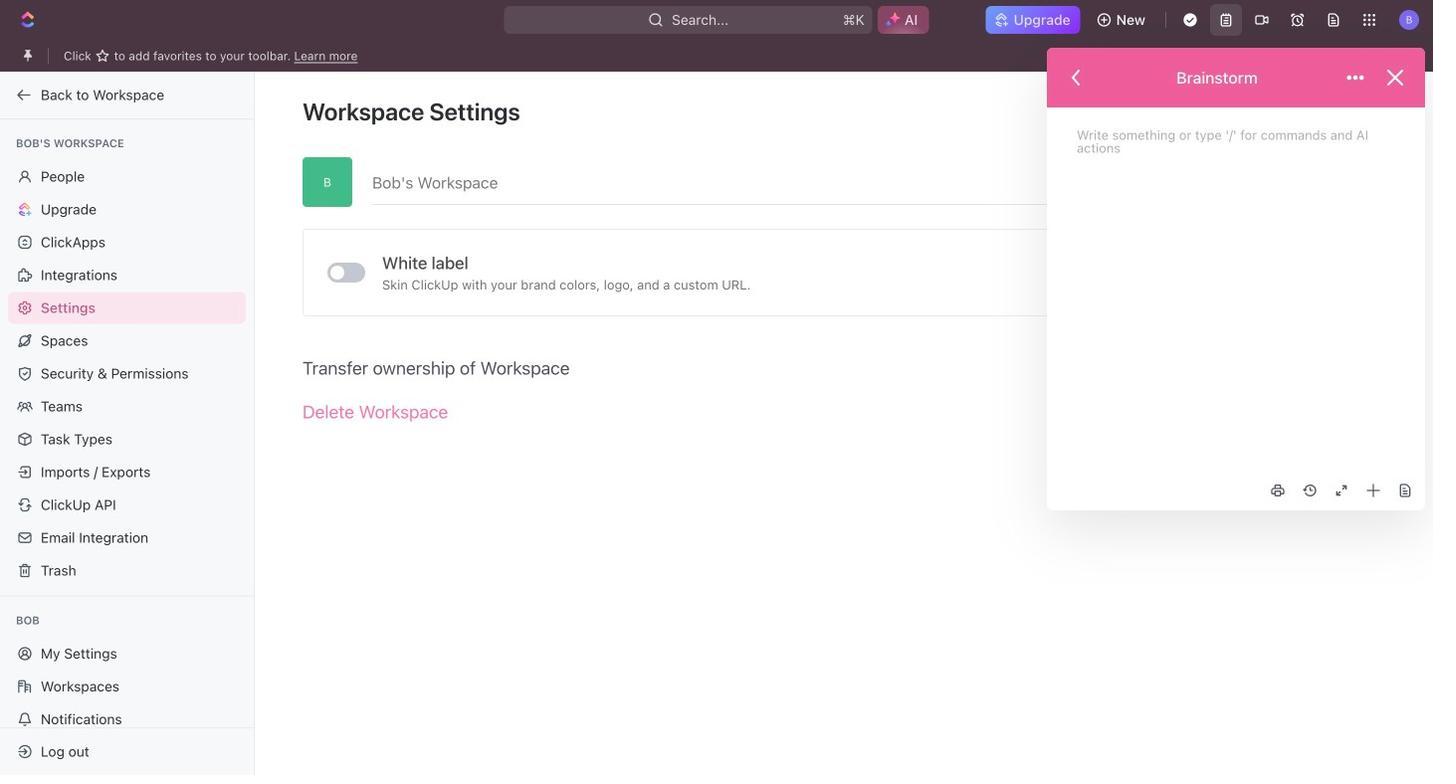 Task type: vqa. For each thing, say whether or not it's contained in the screenshot.
Team Na﻿me text field
yes



Task type: describe. For each thing, give the bounding box(es) containing it.
Team Na﻿me text field
[[372, 157, 1386, 204]]



